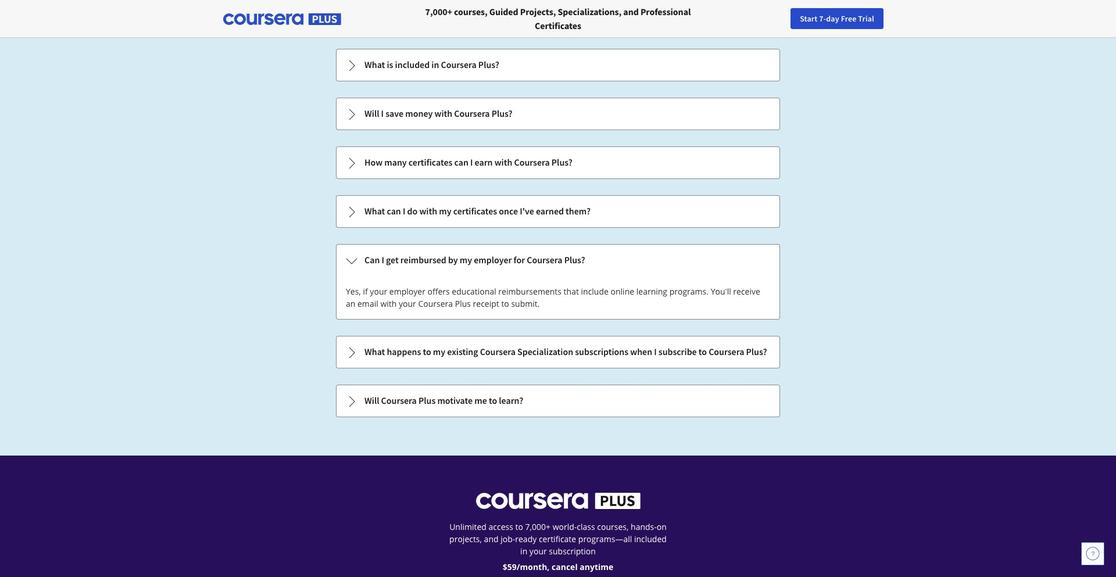 Task type: describe. For each thing, give the bounding box(es) containing it.
what happens to my existing coursera specialization subscriptions when i subscribe to coursera plus? button
[[337, 337, 779, 368]]

yes, if your employer offers educational reimbursements that include online learning programs. you'll receive an email with your coursera plus receipt to submit.
[[346, 286, 760, 309]]

coursera right existing
[[480, 346, 516, 357]]

what can i do with my certificates once i've earned them?
[[364, 205, 591, 217]]

is
[[387, 59, 393, 70]]

find
[[868, 13, 883, 24]]

2 vertical spatial my
[[433, 346, 445, 357]]

certificates
[[535, 20, 581, 31]]

included inside dropdown button
[[395, 59, 430, 70]]

i right when
[[654, 346, 657, 357]]

plus inside "dropdown button"
[[418, 395, 436, 406]]

anytime
[[580, 561, 613, 573]]

include
[[581, 286, 609, 297]]

me
[[474, 395, 487, 406]]

7-
[[819, 13, 826, 24]]

happens
[[387, 346, 421, 357]]

0 vertical spatial can
[[454, 156, 468, 168]]

certificate
[[539, 534, 576, 545]]

by
[[448, 254, 458, 266]]

0 horizontal spatial certificates
[[409, 156, 452, 168]]

will coursera plus motivate me to learn?
[[364, 395, 523, 406]]

for
[[514, 254, 525, 266]]

will coursera plus motivate me to learn? button
[[337, 385, 779, 417]]

coursera plus image for unlimited access to 7,000+ world-class courses, hands-on projects, and job-ready certificate programs—all included in your subscription
[[476, 493, 640, 509]]

access
[[489, 521, 513, 532]]

hands-
[[631, 521, 657, 532]]

what happens to my existing coursera specialization subscriptions when i subscribe to coursera plus?
[[364, 346, 767, 357]]

with right earn
[[494, 156, 512, 168]]

yes,
[[346, 286, 361, 297]]

i've
[[520, 205, 534, 217]]

email
[[357, 298, 378, 309]]

7,000+ inside 7,000+ courses, guided projects, specializations, and professional certificates
[[425, 6, 452, 17]]

with right do
[[419, 205, 437, 217]]

i left earn
[[470, 156, 473, 168]]

list containing what is included in coursera plus?
[[335, 0, 781, 419]]

many
[[384, 156, 407, 168]]

job-
[[501, 534, 515, 545]]

how many certificates can i earn with coursera plus?
[[364, 156, 572, 168]]

in inside dropdown button
[[431, 59, 439, 70]]

reimbursements
[[498, 286, 561, 297]]

with right money
[[434, 108, 452, 119]]

get
[[386, 254, 399, 266]]

receipt
[[473, 298, 499, 309]]

world-
[[553, 521, 577, 532]]

programs.
[[669, 286, 709, 297]]

when
[[630, 346, 652, 357]]

will i save money with coursera plus?
[[364, 108, 512, 119]]

do
[[407, 205, 417, 217]]

coursera plus image for 7,000+ courses, guided projects, specializations, and professional certificates
[[223, 13, 341, 25]]

courses, inside 7,000+ courses, guided projects, specializations, and professional certificates
[[454, 6, 488, 17]]

what for what is included in coursera plus?
[[364, 59, 385, 70]]

learn?
[[499, 395, 523, 406]]

will for will coursera plus motivate me to learn?
[[364, 395, 379, 406]]

day
[[826, 13, 839, 24]]

coursera right for
[[527, 254, 562, 266]]

how many certificates can i earn with coursera plus? button
[[337, 147, 779, 178]]

what can i do with my certificates once i've earned them? button
[[337, 196, 779, 227]]

your inside unlimited access to 7,000+ world-class courses, hands-on projects, and job-ready certificate programs—all included in your subscription $59 /month, cancel anytime
[[529, 546, 547, 557]]

employer inside "yes, if your employer offers educational reimbursements that include online learning programs. you'll receive an email with your coursera plus receipt to submit."
[[389, 286, 425, 297]]

subscriptions
[[575, 346, 628, 357]]

receive
[[733, 286, 760, 297]]

unlimited access to 7,000+ world-class courses, hands-on projects, and job-ready certificate programs—all included in your subscription $59 /month, cancel anytime
[[449, 521, 667, 573]]

and inside unlimited access to 7,000+ world-class courses, hands-on projects, and job-ready certificate programs—all included in your subscription $59 /month, cancel anytime
[[484, 534, 498, 545]]

to inside will coursera plus motivate me to learn? "dropdown button"
[[489, 395, 497, 406]]

plus inside "yes, if your employer offers educational reimbursements that include online learning programs. you'll receive an email with your coursera plus receipt to submit."
[[455, 298, 471, 309]]

new
[[902, 13, 917, 24]]

trial
[[858, 13, 874, 24]]

1 vertical spatial can
[[387, 205, 401, 217]]

an
[[346, 298, 355, 309]]

can i get reimbursed by my employer for coursera plus? button
[[337, 245, 779, 276]]

subscription
[[549, 546, 596, 557]]

$59
[[503, 561, 517, 573]]

i left save
[[381, 108, 384, 119]]

once
[[499, 205, 518, 217]]

my for with
[[439, 205, 451, 217]]

my for by
[[460, 254, 472, 266]]

find your new career link
[[862, 12, 947, 26]]

educational
[[452, 286, 496, 297]]

guided
[[489, 6, 518, 17]]

professional
[[640, 6, 691, 17]]

to inside unlimited access to 7,000+ world-class courses, hands-on projects, and job-ready certificate programs—all included in your subscription $59 /month, cancel anytime
[[515, 521, 523, 532]]

your right the email
[[399, 298, 416, 309]]

what is included in coursera plus?
[[364, 59, 499, 70]]

free
[[841, 13, 856, 24]]

what is included in coursera plus? button
[[337, 49, 779, 81]]



Task type: vqa. For each thing, say whether or not it's contained in the screenshot.
University of Pennsylvania icon
no



Task type: locate. For each thing, give the bounding box(es) containing it.
0 horizontal spatial employer
[[389, 286, 425, 297]]

0 vertical spatial plus
[[455, 298, 471, 309]]

7,000+ up what is included in coursera plus?
[[425, 6, 452, 17]]

1 what from the top
[[364, 59, 385, 70]]

1 horizontal spatial included
[[634, 534, 667, 545]]

employer left offers
[[389, 286, 425, 297]]

projects,
[[449, 534, 482, 545]]

coursera down offers
[[418, 298, 453, 309]]

projects,
[[520, 6, 556, 17]]

them?
[[566, 205, 591, 217]]

and left the professional
[[623, 6, 639, 17]]

can
[[454, 156, 468, 168], [387, 205, 401, 217]]

your up /month,
[[529, 546, 547, 557]]

0 horizontal spatial in
[[431, 59, 439, 70]]

1 vertical spatial and
[[484, 534, 498, 545]]

what left happens
[[364, 346, 385, 357]]

0 vertical spatial what
[[364, 59, 385, 70]]

2 what from the top
[[364, 205, 385, 217]]

my left existing
[[433, 346, 445, 357]]

0 vertical spatial courses,
[[454, 6, 488, 17]]

what for what can i do with my certificates once i've earned them?
[[364, 205, 385, 217]]

in
[[431, 59, 439, 70], [520, 546, 527, 557]]

start 7-day free trial
[[800, 13, 874, 24]]

2 will from the top
[[364, 395, 379, 406]]

start 7-day free trial button
[[791, 8, 884, 29]]

help center image
[[1086, 547, 1100, 561]]

coursera plus image
[[223, 13, 341, 25], [476, 493, 640, 509]]

0 horizontal spatial plus
[[418, 395, 436, 406]]

coursera down happens
[[381, 395, 417, 406]]

what left do
[[364, 205, 385, 217]]

ready
[[515, 534, 537, 545]]

1 vertical spatial certificates
[[453, 205, 497, 217]]

to right receipt
[[501, 298, 509, 309]]

money
[[405, 108, 433, 119]]

existing
[[447, 346, 478, 357]]

1 will from the top
[[364, 108, 379, 119]]

0 horizontal spatial included
[[395, 59, 430, 70]]

1 horizontal spatial plus
[[455, 298, 471, 309]]

employer inside dropdown button
[[474, 254, 512, 266]]

to right me
[[489, 395, 497, 406]]

7,000+ up ready
[[525, 521, 550, 532]]

that
[[564, 286, 579, 297]]

what for what happens to my existing coursera specialization subscriptions when i subscribe to coursera plus?
[[364, 346, 385, 357]]

specialization
[[517, 346, 573, 357]]

with
[[434, 108, 452, 119], [494, 156, 512, 168], [419, 205, 437, 217], [380, 298, 397, 309]]

certificates right 'many'
[[409, 156, 452, 168]]

1 horizontal spatial employer
[[474, 254, 512, 266]]

0 horizontal spatial can
[[387, 205, 401, 217]]

coursera up the will i save money with coursera plus?
[[441, 59, 476, 70]]

1 vertical spatial employer
[[389, 286, 425, 297]]

and
[[623, 6, 639, 17], [484, 534, 498, 545]]

coursera
[[441, 59, 476, 70], [454, 108, 490, 119], [514, 156, 550, 168], [527, 254, 562, 266], [418, 298, 453, 309], [480, 346, 516, 357], [709, 346, 744, 357], [381, 395, 417, 406]]

and inside 7,000+ courses, guided projects, specializations, and professional certificates
[[623, 6, 639, 17]]

included down hands-
[[634, 534, 667, 545]]

0 vertical spatial will
[[364, 108, 379, 119]]

my
[[439, 205, 451, 217], [460, 254, 472, 266], [433, 346, 445, 357]]

will for will i save money with coursera plus?
[[364, 108, 379, 119]]

1 horizontal spatial 7,000+
[[525, 521, 550, 532]]

courses, up programs—all
[[597, 521, 629, 532]]

offers
[[428, 286, 450, 297]]

you'll
[[711, 286, 731, 297]]

plus?
[[478, 59, 499, 70], [492, 108, 512, 119], [552, 156, 572, 168], [564, 254, 585, 266], [746, 346, 767, 357]]

to right subscribe
[[699, 346, 707, 357]]

in down ready
[[520, 546, 527, 557]]

my right do
[[439, 205, 451, 217]]

1 vertical spatial what
[[364, 205, 385, 217]]

coursera right earn
[[514, 156, 550, 168]]

3 what from the top
[[364, 346, 385, 357]]

0 vertical spatial and
[[623, 6, 639, 17]]

certificates left once
[[453, 205, 497, 217]]

0 vertical spatial coursera plus image
[[223, 13, 341, 25]]

courses, left guided
[[454, 6, 488, 17]]

and down access
[[484, 534, 498, 545]]

in inside unlimited access to 7,000+ world-class courses, hands-on projects, and job-ready certificate programs—all included in your subscription $59 /month, cancel anytime
[[520, 546, 527, 557]]

earn
[[475, 156, 493, 168]]

/month,
[[517, 561, 550, 573]]

on
[[657, 521, 667, 532]]

to
[[501, 298, 509, 309], [423, 346, 431, 357], [699, 346, 707, 357], [489, 395, 497, 406], [515, 521, 523, 532]]

coursera inside "dropdown button"
[[381, 395, 417, 406]]

1 horizontal spatial courses,
[[597, 521, 629, 532]]

will inside "dropdown button"
[[364, 395, 379, 406]]

courses,
[[454, 6, 488, 17], [597, 521, 629, 532]]

learning
[[636, 286, 667, 297]]

1 vertical spatial 7,000+
[[525, 521, 550, 532]]

in right "is" at the left of the page
[[431, 59, 439, 70]]

0 horizontal spatial coursera plus image
[[223, 13, 341, 25]]

i
[[381, 108, 384, 119], [470, 156, 473, 168], [403, 205, 405, 217], [382, 254, 384, 266], [654, 346, 657, 357]]

included
[[395, 59, 430, 70], [634, 534, 667, 545]]

7,000+ courses, guided projects, specializations, and professional certificates
[[425, 6, 691, 31]]

coursera inside "yes, if your employer offers educational reimbursements that include online learning programs. you'll receive an email with your coursera plus receipt to submit."
[[418, 298, 453, 309]]

7,000+ inside unlimited access to 7,000+ world-class courses, hands-on projects, and job-ready certificate programs—all included in your subscription $59 /month, cancel anytime
[[525, 521, 550, 532]]

1 horizontal spatial coursera plus image
[[476, 493, 640, 509]]

what
[[364, 59, 385, 70], [364, 205, 385, 217], [364, 346, 385, 357]]

career
[[919, 13, 941, 24]]

to up ready
[[515, 521, 523, 532]]

1 vertical spatial coursera plus image
[[476, 493, 640, 509]]

with inside "yes, if your employer offers educational reimbursements that include online learning programs. you'll receive an email with your coursera plus receipt to submit."
[[380, 298, 397, 309]]

0 vertical spatial my
[[439, 205, 451, 217]]

your right if
[[370, 286, 387, 297]]

courses, inside unlimited access to 7,000+ world-class courses, hands-on projects, and job-ready certificate programs—all included in your subscription $59 /month, cancel anytime
[[597, 521, 629, 532]]

1 vertical spatial included
[[634, 534, 667, 545]]

to inside "yes, if your employer offers educational reimbursements that include online learning programs. you'll receive an email with your coursera plus receipt to submit."
[[501, 298, 509, 309]]

coursera up how many certificates can i earn with coursera plus?
[[454, 108, 490, 119]]

will
[[364, 108, 379, 119], [364, 395, 379, 406]]

0 vertical spatial employer
[[474, 254, 512, 266]]

find your new career
[[868, 13, 941, 24]]

None search field
[[160, 7, 439, 31]]

can i get reimbursed by my employer for coursera plus?
[[364, 254, 585, 266]]

0 vertical spatial certificates
[[409, 156, 452, 168]]

employer left for
[[474, 254, 512, 266]]

7,000+
[[425, 6, 452, 17], [525, 521, 550, 532]]

plus left motivate
[[418, 395, 436, 406]]

0 horizontal spatial 7,000+
[[425, 6, 452, 17]]

reimbursed
[[400, 254, 446, 266]]

i left get at left top
[[382, 254, 384, 266]]

to right happens
[[423, 346, 431, 357]]

included right "is" at the left of the page
[[395, 59, 430, 70]]

save
[[386, 108, 403, 119]]

0 horizontal spatial courses,
[[454, 6, 488, 17]]

1 horizontal spatial certificates
[[453, 205, 497, 217]]

0 vertical spatial included
[[395, 59, 430, 70]]

1 horizontal spatial can
[[454, 156, 468, 168]]

online
[[611, 286, 634, 297]]

earned
[[536, 205, 564, 217]]

your right the find
[[885, 13, 900, 24]]

motivate
[[437, 395, 473, 406]]

plus
[[455, 298, 471, 309], [418, 395, 436, 406]]

1 vertical spatial my
[[460, 254, 472, 266]]

certificates
[[409, 156, 452, 168], [453, 205, 497, 217]]

will i save money with coursera plus? button
[[337, 98, 779, 130]]

cancel
[[552, 561, 578, 573]]

0 vertical spatial in
[[431, 59, 439, 70]]

1 vertical spatial in
[[520, 546, 527, 557]]

can left earn
[[454, 156, 468, 168]]

list
[[335, 0, 781, 419]]

unlimited
[[449, 521, 486, 532]]

1 horizontal spatial in
[[520, 546, 527, 557]]

i left do
[[403, 205, 405, 217]]

specializations,
[[558, 6, 622, 17]]

can left do
[[387, 205, 401, 217]]

if
[[363, 286, 368, 297]]

0 vertical spatial 7,000+
[[425, 6, 452, 17]]

included inside unlimited access to 7,000+ world-class courses, hands-on projects, and job-ready certificate programs—all included in your subscription $59 /month, cancel anytime
[[634, 534, 667, 545]]

class
[[577, 521, 595, 532]]

plus down educational
[[455, 298, 471, 309]]

subscribe
[[658, 346, 697, 357]]

will inside dropdown button
[[364, 108, 379, 119]]

with right the email
[[380, 298, 397, 309]]

programs—all
[[578, 534, 632, 545]]

0 horizontal spatial and
[[484, 534, 498, 545]]

1 vertical spatial will
[[364, 395, 379, 406]]

1 vertical spatial courses,
[[597, 521, 629, 532]]

coursera right subscribe
[[709, 346, 744, 357]]

how
[[364, 156, 383, 168]]

submit.
[[511, 298, 540, 309]]

1 horizontal spatial and
[[623, 6, 639, 17]]

can
[[364, 254, 380, 266]]

2 vertical spatial what
[[364, 346, 385, 357]]

start
[[800, 13, 817, 24]]

my right by
[[460, 254, 472, 266]]

1 vertical spatial plus
[[418, 395, 436, 406]]

your
[[885, 13, 900, 24], [370, 286, 387, 297], [399, 298, 416, 309], [529, 546, 547, 557]]

what left "is" at the left of the page
[[364, 59, 385, 70]]



